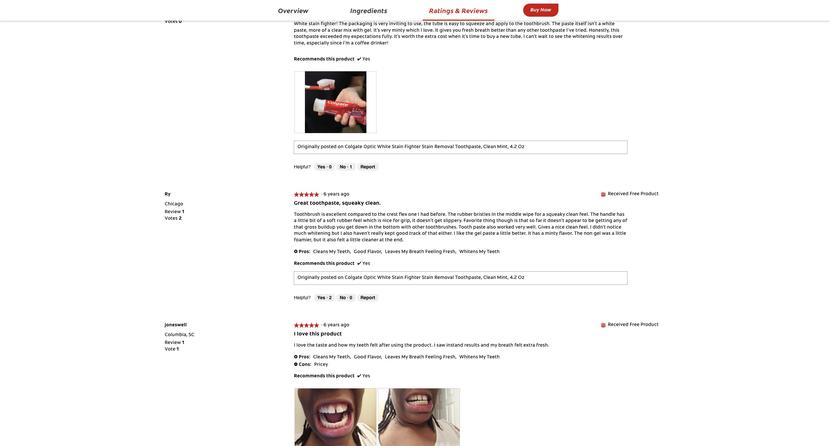 Task type: vqa. For each thing, say whether or not it's contained in the screenshot.
Buy Now
yes



Task type: locate. For each thing, give the bounding box(es) containing it.
4.2 for 0
[[510, 276, 517, 280]]

1 mint, from the top
[[497, 145, 509, 150]]

1 horizontal spatial but
[[332, 232, 340, 236]]

that down wipe
[[519, 219, 529, 224]]

which inside toothbrush is excellent compared to the crest flex one i had before. the rubber bristles in the middle wipe for a squeaky clean feel. the handle has a little bit of a soft rubber feel which is nice for grip, it doesn't get slippery. favorite thing though is that so far it doesn't appear to be getting any of that gross buildup you get down in the bottom with other toothbrushes. tooth paste also worked very well. gives a nice clean feel. i didn't notice much whitening but i also haven't really kept good track of that either. i like the gel paste a little better. it has a minty flavor. the non gel was a little foamier, but it also felt a little cleaner at the end.
[[363, 219, 377, 224]]

· up toothpaste,
[[321, 193, 323, 197]]

1 toothpaste, from the top
[[455, 145, 482, 150]]

product
[[641, 192, 659, 197], [641, 323, 659, 328]]

it inside my daughter and i love this toothpaste. after giving it a few days worth of using it, i would change my old toothpaste to use this colgate optic white stain fighter! the packaging is very inviting to use, the tube is easy to squeeze and apply to the toothbrush. the paste itself isn't a white paste, more of a clear mix with gel. it's very minty which i love. it gives you fresh breath better than any other toothpaste i've tried. honestly, this toothpaste exceeded my expectations fully. it's worth the extra cost when it's time to buy a new tube. i can't wait to see the whitening results over time, especially since i'm a coffee drinker!
[[414, 16, 417, 20]]

a right i'm
[[351, 41, 354, 46]]

squeaky up compared at top left
[[342, 201, 364, 206]]

mix
[[344, 28, 352, 33]]

2 6 from the top
[[324, 323, 327, 328]]

2 oz from the top
[[519, 276, 525, 280]]

1 ago from the top
[[341, 193, 350, 197]]

2 breath from the top
[[409, 356, 424, 360]]

in up thing
[[492, 213, 496, 217]]

1 list from the top
[[165, 13, 184, 25]]

0 vertical spatial pros:
[[299, 250, 311, 255]]

mint, for no · 0
[[497, 276, 509, 280]]

+ inside + pros: cleans my teeth, good flavor, leaves my breath feeling fresh, whitens my teeth
[[294, 250, 298, 253]]

no for no · 1
[[340, 164, 346, 170]]

a left cleaner
[[346, 238, 349, 243]]

fresh, inside + pros: cleans my teeth, good flavor, leaves my breath feeling fresh, whitens my teeth
[[443, 250, 457, 255]]

you inside my daughter and i love this toothpaste. after giving it a few days worth of using it, i would change my old toothpaste to use this colgate optic white stain fighter! the packaging is very inviting to use, the tube is easy to squeeze and apply to the toothbrush. the paste itself isn't a white paste, more of a clear mix with gel. it's very minty which i love. it gives you fresh breath better than any other toothpaste i've tried. honestly, this toothpaste exceeded my expectations fully. it's worth the extra cost when it's time to buy a new tube. i can't wait to see the whitening results over time, especially since i'm a coffee drinker!
[[453, 28, 461, 33]]

after
[[386, 16, 397, 20]]

whitens inside + pros: cleans my teeth, good flavor, leaves my breath feeling fresh, whitens my teeth - cons: pricey
[[460, 356, 478, 360]]

gel.
[[364, 28, 373, 33]]

clean for 0
[[484, 276, 496, 280]]

1 vertical spatial breath
[[499, 344, 514, 348]]

1 posted from the top
[[321, 145, 337, 150]]

good for + pros: cleans my teeth, good flavor, leaves my breath feeling fresh, whitens my teeth - cons: pricey
[[354, 356, 367, 360]]

buy
[[487, 35, 495, 39]]

cleans inside + pros: cleans my teeth, good flavor, leaves my breath feeling fresh, whitens my teeth - cons: pricey
[[313, 356, 328, 360]]

1 vertical spatial report
[[361, 295, 375, 300]]

removal for 1
[[435, 145, 454, 150]]

2 review from the top
[[165, 341, 181, 346]]

results right instand
[[465, 344, 480, 348]]

gel down didn't
[[594, 232, 601, 236]]

my
[[519, 16, 526, 20], [344, 35, 350, 39], [349, 344, 356, 348], [491, 344, 498, 348]]

0 vertical spatial recommends this product ✔ yes
[[294, 57, 370, 62]]

that up much
[[294, 225, 304, 230]]

0 horizontal spatial get
[[346, 225, 354, 230]]

0 horizontal spatial it
[[435, 28, 439, 33]]

2 clean from the top
[[484, 276, 496, 280]]

free for i love this product
[[630, 323, 640, 328]]

posted up yes · 0
[[321, 145, 337, 150]]

0 vertical spatial ago
[[341, 193, 350, 197]]

· for no · 0
[[347, 295, 349, 300]]

2 4.2 from the top
[[510, 276, 517, 280]]

my inside my daughter and i love this toothpaste. after giving it a few days worth of using it, i would change my old toothpaste to use this colgate optic white stain fighter! the packaging is very inviting to use, the tube is easy to squeeze and apply to the toothbrush. the paste itself isn't a white paste, more of a clear mix with gel. it's very minty which i love. it gives you fresh breath better than any other toothpaste i've tried. honestly, this toothpaste exceeded my expectations fully. it's worth the extra cost when it's time to buy a new tube. i can't wait to see the whitening results over time, especially since i'm a coffee drinker!
[[294, 16, 301, 20]]

2 ⊞ from the top
[[601, 323, 606, 328]]

2 ago from the top
[[341, 323, 350, 328]]

1 on from the top
[[338, 145, 344, 150]]

2 feeling from the top
[[426, 356, 442, 360]]

2 ⊞ received free product from the top
[[601, 323, 659, 328]]

cleans inside + pros: cleans my teeth, good flavor, leaves my breath feeling fresh, whitens my teeth
[[313, 250, 328, 255]]

but
[[332, 232, 340, 236], [314, 238, 322, 243]]

use,
[[414, 22, 423, 27]]

1 teeth from the top
[[487, 250, 500, 255]]

leaves
[[385, 250, 401, 255], [385, 356, 401, 360]]

1 removal from the top
[[435, 145, 454, 150]]

· for no · 1
[[347, 164, 349, 170]]

1 clean from the top
[[484, 145, 496, 150]]

1 doesn't from the left
[[417, 219, 434, 224]]

nice up bottom at bottom left
[[383, 219, 392, 224]]

2 product from the top
[[641, 323, 659, 328]]

free
[[630, 192, 640, 197], [630, 323, 640, 328]]

3 recommends from the top
[[294, 375, 325, 379]]

fresh, inside + pros: cleans my teeth, good flavor, leaves my breath feeling fresh, whitens my teeth - cons: pricey
[[443, 356, 457, 360]]

1 free from the top
[[630, 192, 640, 197]]

after
[[379, 344, 390, 348]]

squeaky
[[342, 201, 364, 206], [547, 213, 565, 217]]

flavor, inside + pros: cleans my teeth, good flavor, leaves my breath feeling fresh, whitens my teeth - cons: pricey
[[368, 356, 382, 360]]

no · 0
[[340, 295, 352, 300]]

✔ down haven't
[[358, 262, 362, 266]]

0 horizontal spatial 2
[[179, 217, 182, 221]]

stain
[[392, 145, 404, 150], [422, 145, 434, 150], [392, 276, 404, 280], [422, 276, 434, 280]]

review down chicago
[[165, 210, 181, 215]]

1 vertical spatial nice
[[556, 225, 565, 230]]

1 fresh, from the top
[[443, 250, 457, 255]]

teeth inside + pros: cleans my teeth, good flavor, leaves my breath feeling fresh, whitens my teeth - cons: pricey
[[487, 356, 500, 360]]

with
[[353, 28, 363, 33], [401, 225, 411, 230]]

stain
[[309, 22, 320, 27]]

on
[[338, 145, 344, 150], [338, 276, 344, 280]]

whitens inside + pros: cleans my teeth, good flavor, leaves my breath feeling fresh, whitens my teeth
[[460, 250, 478, 255]]

has right handle
[[617, 213, 625, 217]]

i've
[[567, 28, 575, 33]]

helpful? for yes · 0
[[294, 164, 311, 170]]

breath inside my daughter and i love this toothpaste. after giving it a few days worth of using it, i would change my old toothpaste to use this colgate optic white stain fighter! the packaging is very inviting to use, the tube is easy to squeeze and apply to the toothbrush. the paste itself isn't a white paste, more of a clear mix with gel. it's very minty which i love. it gives you fresh breath better than any other toothpaste i've tried. honestly, this toothpaste exceeded my expectations fully. it's worth the extra cost when it's time to buy a new tube. i can't wait to see the whitening results over time, especially since i'm a coffee drinker!
[[475, 28, 490, 33]]

minty up "fighter!"
[[320, 4, 335, 9]]

1 vertical spatial report button
[[357, 294, 379, 302]]

white inside my daughter and i love this toothpaste. after giving it a few days worth of using it, i would change my old toothpaste to use this colgate optic white stain fighter! the packaging is very inviting to use, the tube is easy to squeeze and apply to the toothbrush. the paste itself isn't a white paste, more of a clear mix with gel. it's very minty which i love. it gives you fresh breath better than any other toothpaste i've tried. honestly, this toothpaste exceeded my expectations fully. it's worth the extra cost when it's time to buy a new tube. i can't wait to see the whitening results over time, especially since i'm a coffee drinker!
[[294, 22, 308, 27]]

gel
[[475, 232, 482, 236], [594, 232, 601, 236]]

since
[[330, 41, 342, 46]]

nice
[[383, 219, 392, 224], [556, 225, 565, 230]]

0 vertical spatial extra
[[425, 35, 437, 39]]

ratings
[[429, 6, 454, 15]]

0 horizontal spatial it's
[[374, 28, 380, 33]]

toothpaste down "paste,"
[[294, 35, 319, 39]]

2 whitens from the top
[[460, 356, 478, 360]]

+ up -
[[294, 355, 298, 359]]

list
[[165, 13, 184, 25], [165, 210, 184, 222], [165, 341, 184, 353]]

exceeded
[[320, 35, 342, 39]]

other
[[527, 28, 539, 33], [413, 225, 425, 230]]

2 inside review 1 votes 2
[[179, 217, 182, 221]]

toothpaste down now
[[535, 16, 561, 20]]

0 vertical spatial no
[[340, 164, 346, 170]]

1 originally from the top
[[298, 145, 320, 150]]

any inside toothbrush is excellent compared to the crest flex one i had before. the rubber bristles in the middle wipe for a squeaky clean feel. the handle has a little bit of a soft rubber feel which is nice for grip, it doesn't get slippery. favorite thing though is that so far it doesn't appear to be getting any of that gross buildup you get down in the bottom with other toothbrushes. tooth paste also worked very well. gives a nice clean feel. i didn't notice much whitening but i also haven't really kept good track of that either. i like the gel paste a little better. it has a minty flavor. the non gel was a little foamier, but it also felt a little cleaner at the end.
[[614, 219, 622, 224]]

it down one
[[413, 219, 416, 224]]

flavor, down cleaner
[[368, 250, 382, 255]]

2 pros: from the top
[[299, 356, 311, 360]]

0 vertical spatial for
[[535, 213, 542, 217]]

cleans down the buildup
[[313, 250, 328, 255]]

2 good from the top
[[354, 356, 367, 360]]

1 flavor, from the top
[[368, 250, 382, 255]]

pros: inside + pros: cleans my teeth, good flavor, leaves my breath feeling fresh, whitens my teeth
[[299, 250, 311, 255]]

breath inside + pros: cleans my teeth, good flavor, leaves my breath feeling fresh, whitens my teeth
[[409, 250, 424, 255]]

1 fighter from the top
[[405, 145, 421, 150]]

2 on from the top
[[338, 276, 344, 280]]

review inside review 1 vote 1
[[165, 341, 181, 346]]

a up the buildup
[[323, 219, 326, 224]]

1 horizontal spatial squeaky
[[547, 213, 565, 217]]

report
[[361, 164, 375, 170], [361, 295, 375, 300]]

1 horizontal spatial other
[[527, 28, 539, 33]]

1 whitens from the top
[[460, 250, 478, 255]]

ratings & reviews
[[429, 6, 488, 15]]

2 teeth from the top
[[487, 356, 500, 360]]

using inside my daughter and i love this toothpaste. after giving it a few days worth of using it, i would change my old toothpaste to use this colgate optic white stain fighter! the packaging is very inviting to use, the tube is easy to squeeze and apply to the toothbrush. the paste itself isn't a white paste, more of a clear mix with gel. it's very minty which i love. it gives you fresh breath better than any other toothpaste i've tried. honestly, this toothpaste exceeded my expectations fully. it's worth the extra cost when it's time to buy a new tube. i can't wait to see the whitening results over time, especially since i'm a coffee drinker!
[[464, 16, 476, 20]]

2 fighter from the top
[[405, 276, 421, 280]]

1 · 6 years ago from the top
[[321, 193, 352, 197]]

0 vertical spatial teeth,
[[337, 250, 351, 255]]

a up 'honestly,'
[[599, 22, 601, 27]]

other up track
[[413, 225, 425, 230]]

1 vertical spatial review
[[165, 341, 181, 346]]

track
[[410, 232, 421, 236]]

pricey
[[314, 363, 328, 368]]

list for i love the taste and how my teeth felt after using the product. i saw instand results and my breath felt extra fresh.
[[165, 341, 184, 353]]

originally for yes · 2
[[298, 276, 320, 280]]

1 horizontal spatial any
[[614, 219, 622, 224]]

2 vertical spatial recommends
[[294, 375, 325, 379]]

1 vertical spatial rubber
[[337, 219, 352, 224]]

1 horizontal spatial get
[[435, 219, 442, 224]]

2 · 6 years ago from the top
[[321, 323, 352, 328]]

· left no · 0
[[327, 295, 328, 300]]

good down cleaner
[[354, 250, 367, 255]]

good for + pros: cleans my teeth, good flavor, leaves my breath feeling fresh, whitens my teeth
[[354, 250, 367, 255]]

fresh, down the either.
[[443, 250, 457, 255]]

0 vertical spatial you
[[453, 28, 461, 33]]

1 vertical spatial colgate
[[345, 145, 363, 150]]

fighter for 0
[[405, 276, 421, 280]]

0 vertical spatial which
[[406, 28, 420, 33]]

1 4.2 from the top
[[510, 145, 517, 150]]

very
[[378, 22, 388, 27], [381, 28, 391, 33], [516, 225, 525, 230]]

2 horizontal spatial minty
[[545, 232, 558, 236]]

2 toothpaste, from the top
[[455, 276, 482, 280]]

1 vertical spatial cleans
[[313, 356, 328, 360]]

1 inside review 1 votes 2
[[182, 210, 184, 215]]

2 mint, from the top
[[497, 276, 509, 280]]

1 vertical spatial product
[[641, 323, 659, 328]]

any inside my daughter and i love this toothpaste. after giving it a few days worth of using it, i would change my old toothpaste to use this colgate optic white stain fighter! the packaging is very inviting to use, the tube is easy to squeeze and apply to the toothbrush. the paste itself isn't a white paste, more of a clear mix with gel. it's very minty which i love. it gives you fresh breath better than any other toothpaste i've tried. honestly, this toothpaste exceeded my expectations fully. it's worth the extra cost when it's time to buy a new tube. i can't wait to see the whitening results over time, especially since i'm a coffee drinker!
[[518, 28, 526, 33]]

i love this product
[[294, 332, 342, 337]]

0 vertical spatial 6
[[324, 193, 327, 197]]

+
[[294, 250, 298, 253], [294, 355, 298, 359]]

colgate up no · 1
[[345, 145, 363, 150]]

1 report from the top
[[361, 164, 375, 170]]

little
[[298, 219, 309, 224], [500, 232, 511, 236], [616, 232, 627, 236], [350, 238, 361, 243]]

colgate inside my daughter and i love this toothpaste. after giving it a few days worth of using it, i would change my old toothpaste to use this colgate optic white stain fighter! the packaging is very inviting to use, the tube is easy to squeeze and apply to the toothbrush. the paste itself isn't a white paste, more of a clear mix with gel. it's very minty which i love. it gives you fresh breath better than any other toothpaste i've tried. honestly, this toothpaste exceeded my expectations fully. it's worth the extra cost when it's time to buy a new tube. i can't wait to see the whitening results over time, especially since i'm a coffee drinker!
[[586, 16, 604, 20]]

0 vertical spatial feel.
[[580, 213, 590, 217]]

either.
[[439, 232, 453, 236]]

toothpaste, for 1
[[455, 145, 482, 150]]

any
[[518, 28, 526, 33], [614, 219, 622, 224]]

0 vertical spatial it
[[435, 28, 439, 33]]

helpful? left yes · 0
[[294, 164, 311, 170]]

leaves inside + pros: cleans my teeth, good flavor, leaves my breath feeling fresh, whitens my teeth
[[385, 250, 401, 255]]

1 horizontal spatial nice
[[556, 225, 565, 230]]

in up really
[[369, 225, 373, 230]]

ago for clean.
[[341, 193, 350, 197]]

toothbrush
[[294, 213, 320, 217]]

far
[[536, 219, 542, 224]]

2 report from the top
[[361, 295, 375, 300]]

originally posted on colgate optic white stain fighter stain removal toothpaste, clean mint, 4.2 oz for 1
[[298, 145, 525, 150]]

1 vertical spatial oz
[[519, 276, 525, 280]]

no right yes · 0
[[340, 164, 346, 170]]

with down packaging
[[353, 28, 363, 33]]

on for no · 0
[[338, 276, 344, 280]]

the down kept
[[385, 238, 393, 243]]

3 list from the top
[[165, 341, 184, 353]]

0 horizontal spatial you
[[337, 225, 345, 230]]

1 vertical spatial 6
[[324, 323, 327, 328]]

helpful? for yes · 2
[[294, 295, 311, 300]]

whitens down instand
[[460, 356, 478, 360]]

report button for 0
[[357, 294, 379, 302]]

leaves down end.
[[385, 250, 401, 255]]

1 pros: from the top
[[299, 250, 311, 255]]

which up the down
[[363, 219, 377, 224]]

1 years from the top
[[328, 193, 340, 197]]

colgate for no · 0
[[345, 276, 363, 280]]

product for great toothpaste, squeaky clean.
[[641, 192, 659, 197]]

it inside toothbrush is excellent compared to the crest flex one i had before. the rubber bristles in the middle wipe for a squeaky clean feel. the handle has a little bit of a soft rubber feel which is nice for grip, it doesn't get slippery. favorite thing though is that so far it doesn't appear to be getting any of that gross buildup you get down in the bottom with other toothbrushes. tooth paste also worked very well. gives a nice clean feel. i didn't notice much whitening but i also haven't really kept good track of that either. i like the gel paste a little better. it has a minty flavor. the non gel was a little foamier, but it also felt a little cleaner at the end.
[[528, 232, 532, 236]]

0 horizontal spatial extra
[[425, 35, 437, 39]]

toothpaste, for 0
[[455, 276, 482, 280]]

content helpfulness group
[[294, 163, 379, 171], [294, 294, 379, 302]]

cleans for + pros: cleans my teeth, good flavor, leaves my breath feeling fresh, whitens my teeth - cons: pricey
[[313, 356, 328, 360]]

years up 'great toothpaste, squeaky clean.'
[[328, 193, 340, 197]]

+ for + pros: cleans my teeth, good flavor, leaves my breath feeling fresh, whitens my teeth
[[294, 250, 298, 253]]

whitens
[[460, 250, 478, 255], [460, 356, 478, 360]]

mint,
[[497, 145, 509, 150], [497, 276, 509, 280]]

originally up yes · 2
[[298, 276, 320, 280]]

0 vertical spatial good
[[354, 250, 367, 255]]

mint, for no · 1
[[497, 145, 509, 150]]

good inside + pros: cleans my teeth, good flavor, leaves my breath feeling fresh, whitens my teeth
[[354, 250, 367, 255]]

breath inside + pros: cleans my teeth, good flavor, leaves my breath feeling fresh, whitens my teeth - cons: pricey
[[409, 356, 424, 360]]

feel. up be
[[580, 213, 590, 217]]

1 horizontal spatial whitening
[[573, 35, 596, 39]]

good
[[354, 250, 367, 255], [354, 356, 367, 360]]

feeling inside + pros: cleans my teeth, good flavor, leaves my breath feeling fresh, whitens my teeth
[[426, 250, 442, 255]]

ingredients button
[[344, 4, 394, 18]]

toothbrushes.
[[426, 225, 458, 230]]

feeling for + pros: cleans my teeth, good flavor, leaves my breath feeling fresh, whitens my teeth - cons: pricey
[[426, 356, 442, 360]]

4.2
[[510, 145, 517, 150], [510, 276, 517, 280]]

· 6 years ago up 'great toothpaste, squeaky clean.'
[[321, 193, 352, 197]]

overview
[[278, 6, 309, 15]]

⊞ received free product for clean.
[[601, 192, 659, 197]]

teeth, for + pros: cleans my teeth, good flavor, leaves my breath feeling fresh, whitens my teeth
[[337, 250, 351, 255]]

see
[[555, 35, 563, 39]]

2 posted from the top
[[321, 276, 337, 280]]

years for this
[[328, 323, 340, 328]]

good
[[396, 232, 408, 236]]

using
[[464, 16, 476, 20], [391, 344, 404, 348]]

0 horizontal spatial other
[[413, 225, 425, 230]]

feel
[[354, 219, 362, 224]]

1 content helpfulness group from the top
[[294, 163, 379, 171]]

it down "well."
[[528, 232, 532, 236]]

0 vertical spatial originally posted on colgate optic white stain fighter stain removal toothpaste, clean mint, 4.2 oz
[[298, 145, 525, 150]]

helpful?
[[294, 164, 311, 170], [294, 295, 311, 300]]

recommends this product ✔ yes
[[294, 57, 370, 62], [294, 262, 370, 266], [294, 375, 370, 379]]

clear
[[332, 28, 343, 33]]

columbia,
[[165, 333, 188, 338]]

2 flavor, from the top
[[368, 356, 382, 360]]

review 1 votes 2
[[165, 210, 184, 221]]

0 horizontal spatial minty
[[320, 4, 335, 9]]

paste,
[[294, 28, 308, 33]]

with inside my daughter and i love this toothpaste. after giving it a few days worth of using it, i would change my old toothpaste to use this colgate optic white stain fighter! the packaging is very inviting to use, the tube is easy to squeeze and apply to the toothbrush. the paste itself isn't a white paste, more of a clear mix with gel. it's very minty which i love. it gives you fresh breath better than any other toothpaste i've tried. honestly, this toothpaste exceeded my expectations fully. it's worth the extra cost when it's time to buy a new tube. i can't wait to see the whitening results over time, especially since i'm a coffee drinker!
[[353, 28, 363, 33]]

would
[[486, 16, 500, 20]]

flavor, inside + pros: cleans my teeth, good flavor, leaves my breath feeling fresh, whitens my teeth
[[368, 250, 382, 255]]

report for no · 1
[[361, 164, 375, 170]]

yes left no · 1
[[318, 164, 325, 170]]

2 free from the top
[[630, 323, 640, 328]]

to down giving
[[408, 22, 413, 27]]

originally up yes · 0
[[298, 145, 320, 150]]

teeth inside + pros: cleans my teeth, good flavor, leaves my breath feeling fresh, whitens my teeth
[[487, 250, 500, 255]]

clean up appear
[[567, 213, 579, 217]]

1 report button from the top
[[357, 163, 379, 171]]

pros: inside + pros: cleans my teeth, good flavor, leaves my breath feeling fresh, whitens my teeth - cons: pricey
[[299, 356, 311, 360]]

to left see
[[549, 35, 554, 39]]

very up fully.
[[381, 28, 391, 33]]

ago
[[341, 193, 350, 197], [341, 323, 350, 328]]

2 ✔ from the top
[[358, 262, 362, 266]]

0 vertical spatial years
[[328, 193, 340, 197]]

0
[[179, 20, 182, 24], [329, 164, 332, 170], [350, 295, 352, 300]]

0 horizontal spatial 0
[[179, 20, 182, 24]]

1 horizontal spatial 0
[[329, 164, 332, 170]]

2 fresh, from the top
[[443, 356, 457, 360]]

· up i love this product
[[321, 323, 323, 328]]

1 vertical spatial ✔
[[358, 262, 362, 266]]

time
[[470, 35, 480, 39]]

expectations
[[351, 35, 381, 39]]

leaves inside + pros: cleans my teeth, good flavor, leaves my breath feeling fresh, whitens my teeth - cons: pricey
[[385, 356, 401, 360]]

feeling inside + pros: cleans my teeth, good flavor, leaves my breath feeling fresh, whitens my teeth - cons: pricey
[[426, 356, 442, 360]]

+ inside + pros: cleans my teeth, good flavor, leaves my breath feeling fresh, whitens my teeth - cons: pricey
[[294, 355, 298, 359]]

0 horizontal spatial doesn't
[[417, 219, 434, 224]]

no for no · 0
[[340, 295, 346, 300]]

1 vertical spatial good
[[354, 356, 367, 360]]

0 vertical spatial breath
[[475, 28, 490, 33]]

which inside my daughter and i love this toothpaste. after giving it a few days worth of using it, i would change my old toothpaste to use this colgate optic white stain fighter! the packaging is very inviting to use, the tube is easy to squeeze and apply to the toothbrush. the paste itself isn't a white paste, more of a clear mix with gel. it's very minty which i love. it gives you fresh breath better than any other toothpaste i've tried. honestly, this toothpaste exceeded my expectations fully. it's worth the extra cost when it's time to buy a new tube. i can't wait to see the whitening results over time, especially since i'm a coffee drinker!
[[406, 28, 420, 33]]

you down the excellent
[[337, 225, 345, 230]]

pros: down the foamier,
[[299, 250, 311, 255]]

2 helpful? from the top
[[294, 295, 311, 300]]

flavor, down after
[[368, 356, 382, 360]]

0 vertical spatial whitening
[[573, 35, 596, 39]]

2 originally from the top
[[298, 276, 320, 280]]

buy
[[531, 6, 540, 13]]

1 vertical spatial fresh,
[[443, 356, 457, 360]]

1 feeling from the top
[[426, 250, 442, 255]]

clean
[[484, 145, 496, 150], [484, 276, 496, 280]]

1 vertical spatial love
[[297, 344, 306, 348]]

review photo 1. image
[[295, 71, 377, 133]]

haven't
[[354, 232, 370, 236]]

a
[[418, 16, 421, 20], [599, 22, 601, 27], [328, 28, 331, 33], [497, 35, 499, 39], [351, 41, 354, 46], [543, 213, 545, 217], [294, 219, 297, 224], [323, 219, 326, 224], [552, 225, 554, 230], [497, 232, 499, 236], [542, 232, 544, 236], [612, 232, 615, 236], [346, 238, 349, 243]]

2 removal from the top
[[435, 276, 454, 280]]

report for no · 0
[[361, 295, 375, 300]]

1 ⊞ received free product from the top
[[601, 192, 659, 197]]

yes down cleaner
[[363, 262, 370, 266]]

1 horizontal spatial it
[[528, 232, 532, 236]]

1 helpful? from the top
[[294, 164, 311, 170]]

1 vertical spatial whitening
[[308, 232, 331, 236]]

helpful? left yes · 2
[[294, 295, 311, 300]]

0 vertical spatial any
[[518, 28, 526, 33]]

paste
[[562, 22, 574, 27], [473, 225, 486, 230], [483, 232, 495, 236]]

1 received from the top
[[608, 192, 629, 197]]

feeling down saw
[[426, 356, 442, 360]]

0 vertical spatial recommends
[[294, 57, 325, 62]]

1 + from the top
[[294, 250, 298, 253]]

buy now
[[531, 6, 552, 13]]

2 cleans from the top
[[313, 356, 328, 360]]

no right yes · 2
[[340, 295, 346, 300]]

whitening
[[573, 35, 596, 39], [308, 232, 331, 236]]

love
[[336, 16, 348, 20]]

0 vertical spatial fresh,
[[443, 250, 457, 255]]

great toothpaste, squeaky clean.
[[294, 201, 381, 206]]

report right no · 1
[[361, 164, 375, 170]]

teeth, inside + pros: cleans my teeth, good flavor, leaves my breath feeling fresh, whitens my teeth - cons: pricey
[[337, 356, 351, 360]]

paste up i've
[[562, 22, 574, 27]]

6 for squeaky
[[324, 193, 327, 197]]

and up "fighter!"
[[324, 16, 332, 20]]

years for squeaky
[[328, 193, 340, 197]]

1 cleans from the top
[[313, 250, 328, 255]]

feel. up non
[[579, 225, 589, 230]]

on up no · 1
[[338, 145, 344, 150]]

1 vertical spatial paste
[[473, 225, 486, 230]]

1 teeth, from the top
[[337, 250, 351, 255]]

leaves for + pros: cleans my teeth, good flavor, leaves my breath feeling fresh, whitens my teeth
[[385, 250, 401, 255]]

0 vertical spatial teeth
[[487, 250, 500, 255]]

2 down chicago
[[179, 217, 182, 221]]

1 horizontal spatial you
[[453, 28, 461, 33]]

appear
[[566, 219, 582, 224]]

it's right fully.
[[394, 35, 401, 39]]

feeling down the either.
[[426, 250, 442, 255]]

teeth for + pros: cleans my teeth, good flavor, leaves my breath feeling fresh, whitens my teeth - cons: pricey
[[487, 356, 500, 360]]

1 vertical spatial years
[[328, 323, 340, 328]]

1 vertical spatial +
[[294, 355, 298, 359]]

taste
[[316, 344, 327, 348]]

of right the bit in the left of the page
[[317, 219, 322, 224]]

extra left fresh.
[[524, 344, 535, 348]]

it
[[414, 16, 417, 20], [413, 219, 416, 224], [544, 219, 547, 224], [323, 238, 326, 243]]

0 vertical spatial 0
[[179, 20, 182, 24]]

1 product from the top
[[641, 192, 659, 197]]

1 6 from the top
[[324, 193, 327, 197]]

1 votes from the top
[[165, 20, 178, 24]]

1 good from the top
[[354, 250, 367, 255]]

clean down appear
[[566, 225, 578, 230]]

0 vertical spatial product
[[641, 192, 659, 197]]

non
[[584, 232, 593, 236]]

but down the buildup
[[332, 232, 340, 236]]

1 horizontal spatial that
[[428, 232, 438, 236]]

2 originally posted on colgate optic white stain fighter stain removal toothpaste, clean mint, 4.2 oz from the top
[[298, 276, 525, 280]]

1 vertical spatial any
[[614, 219, 622, 224]]

breath for + pros: cleans my teeth, good flavor, leaves my breath feeling fresh, whitens my teeth
[[409, 250, 424, 255]]

1 horizontal spatial using
[[464, 16, 476, 20]]

received for clean.
[[608, 192, 629, 197]]

1 vertical spatial votes
[[165, 217, 178, 221]]

report button for 1
[[357, 163, 379, 171]]

oz for 1
[[519, 145, 525, 150]]

breath down track
[[409, 250, 424, 255]]

0 vertical spatial content helpfulness group
[[294, 163, 379, 171]]

1 review from the top
[[165, 210, 181, 215]]

2 vertical spatial white
[[377, 276, 391, 280]]

than
[[506, 28, 517, 33]]

1 breath from the top
[[409, 250, 424, 255]]

0 vertical spatial clean
[[484, 145, 496, 150]]

posted for 0
[[321, 145, 337, 150]]

0 vertical spatial 4.2
[[510, 145, 517, 150]]

1 no from the top
[[340, 164, 346, 170]]

after first brush image
[[295, 389, 377, 447]]

get down feel
[[346, 225, 354, 230]]

1 vertical spatial mint,
[[497, 276, 509, 280]]

the
[[424, 22, 432, 27], [516, 22, 523, 27], [416, 35, 424, 39], [564, 35, 572, 39], [378, 213, 386, 217], [497, 213, 505, 217], [374, 225, 382, 230], [466, 232, 474, 236], [385, 238, 393, 243], [307, 344, 315, 348], [405, 344, 412, 348]]

years up i love this product
[[328, 323, 340, 328]]

2 content helpfulness group from the top
[[294, 294, 379, 302]]

1 originally posted on colgate optic white stain fighter stain removal toothpaste, clean mint, 4.2 oz from the top
[[298, 145, 525, 150]]

the down i've
[[564, 35, 572, 39]]

optic for 0
[[364, 276, 376, 280]]

1 vertical spatial helpful?
[[294, 295, 311, 300]]

2 list from the top
[[165, 210, 184, 222]]

2 no from the top
[[340, 295, 346, 300]]

0 vertical spatial +
[[294, 250, 298, 253]]

oz
[[519, 145, 525, 150], [519, 276, 525, 280]]

feeling for + pros: cleans my teeth, good flavor, leaves my breath feeling fresh, whitens my teeth
[[426, 250, 442, 255]]

1 vertical spatial worth
[[402, 35, 415, 39]]

isn't
[[588, 22, 598, 27]]

2 + from the top
[[294, 355, 298, 359]]

1 vertical spatial it
[[528, 232, 532, 236]]

pros:
[[299, 250, 311, 255], [299, 356, 311, 360]]

good inside + pros: cleans my teeth, good flavor, leaves my breath feeling fresh, whitens my teeth - cons: pricey
[[354, 356, 367, 360]]

1 vertical spatial ⊞ received free product
[[601, 323, 659, 328]]

any up notice
[[614, 219, 622, 224]]

review inside review 1 votes 2
[[165, 210, 181, 215]]

2 years from the top
[[328, 323, 340, 328]]

breath for + pros: cleans my teeth, good flavor, leaves my breath feeling fresh, whitens my teeth - cons: pricey
[[409, 356, 424, 360]]

1 oz from the top
[[519, 145, 525, 150]]

teeth, inside + pros: cleans my teeth, good flavor, leaves my breath feeling fresh, whitens my teeth
[[337, 250, 351, 255]]

paste inside my daughter and i love this toothpaste. after giving it a few days worth of using it, i would change my old toothpaste to use this colgate optic white stain fighter! the packaging is very inviting to use, the tube is easy to squeeze and apply to the toothbrush. the paste itself isn't a white paste, more of a clear mix with gel. it's very minty which i love. it gives you fresh breath better than any other toothpaste i've tried. honestly, this toothpaste exceeded my expectations fully. it's worth the extra cost when it's time to buy a new tube. i can't wait to see the whitening results over time, especially since i'm a coffee drinker!
[[562, 22, 574, 27]]

results inside my daughter and i love this toothpaste. after giving it a few days worth of using it, i would change my old toothpaste to use this colgate optic white stain fighter! the packaging is very inviting to use, the tube is easy to squeeze and apply to the toothbrush. the paste itself isn't a white paste, more of a clear mix with gel. it's very minty which i love. it gives you fresh breath better than any other toothpaste i've tried. honestly, this toothpaste exceeded my expectations fully. it's worth the extra cost when it's time to buy a new tube. i can't wait to see the whitening results over time, especially since i'm a coffee drinker!
[[597, 35, 612, 39]]

1 vertical spatial removal
[[435, 276, 454, 280]]

it inside my daughter and i love this toothpaste. after giving it a few days worth of using it, i would change my old toothpaste to use this colgate optic white stain fighter! the packaging is very inviting to use, the tube is easy to squeeze and apply to the toothbrush. the paste itself isn't a white paste, more of a clear mix with gel. it's very minty which i love. it gives you fresh breath better than any other toothpaste i've tried. honestly, this toothpaste exceeded my expectations fully. it's worth the extra cost when it's time to buy a new tube. i can't wait to see the whitening results over time, especially since i'm a coffee drinker!
[[435, 28, 439, 33]]

2 report button from the top
[[357, 294, 379, 302]]

originally for yes · 0
[[298, 145, 320, 150]]

+ pros: cleans my teeth, good flavor, leaves my breath feeling fresh, whitens my teeth
[[294, 250, 500, 255]]

0 vertical spatial results
[[597, 35, 612, 39]]

minty
[[320, 4, 335, 9], [392, 28, 405, 33], [545, 232, 558, 236]]

is down middle
[[515, 219, 518, 224]]

0 vertical spatial fighter
[[405, 145, 421, 150]]

on for no · 1
[[338, 145, 344, 150]]

2 recommends from the top
[[294, 262, 325, 266]]

favorite
[[464, 219, 482, 224]]

1 leaves from the top
[[385, 250, 401, 255]]

2 received from the top
[[608, 323, 629, 328]]

1 vertical spatial toothpaste
[[540, 28, 566, 33]]

2 teeth, from the top
[[337, 356, 351, 360]]

fighter for 1
[[405, 145, 421, 150]]

0 vertical spatial on
[[338, 145, 344, 150]]

in
[[492, 213, 496, 217], [369, 225, 373, 230]]

fresh, down instand
[[443, 356, 457, 360]]

1 recommends from the top
[[294, 57, 325, 62]]

report button right no · 1
[[357, 163, 379, 171]]

i
[[333, 16, 335, 20], [483, 16, 485, 20], [421, 28, 422, 33], [524, 35, 525, 39], [418, 213, 420, 217], [590, 225, 592, 230], [341, 232, 342, 236], [454, 232, 456, 236], [294, 332, 296, 337], [294, 344, 296, 348], [434, 344, 436, 348]]

posted for 2
[[321, 276, 337, 280]]

doesn't up gives
[[548, 219, 565, 224]]

flavor, for + pros: cleans my teeth, good flavor, leaves my breath feeling fresh, whitens my teeth
[[368, 250, 382, 255]]

6 up toothpaste,
[[324, 193, 327, 197]]

2 leaves from the top
[[385, 356, 401, 360]]

1 ⊞ from the top
[[601, 192, 606, 197]]

ago up how
[[341, 323, 350, 328]]

fresh,
[[443, 250, 457, 255], [443, 356, 457, 360]]

2 votes from the top
[[165, 217, 178, 221]]

0 vertical spatial review
[[165, 210, 181, 215]]

1 vertical spatial · 6 years ago
[[321, 323, 352, 328]]

results
[[597, 35, 612, 39], [465, 344, 480, 348]]

report right no · 0
[[361, 295, 375, 300]]



Task type: describe. For each thing, give the bounding box(es) containing it.
0 vertical spatial has
[[617, 213, 625, 217]]

1 down the columbia, sc
[[182, 341, 184, 346]]

0 horizontal spatial in
[[369, 225, 373, 230]]

flavor.
[[560, 232, 573, 236]]

teeth, for + pros: cleans my teeth, good flavor, leaves my breath feeling fresh, whitens my teeth - cons: pricey
[[337, 356, 351, 360]]

the up than
[[516, 22, 523, 27]]

a down notice
[[612, 232, 615, 236]]

· 6 years ago for squeaky
[[321, 193, 352, 197]]

getting
[[596, 219, 613, 224]]

2 doesn't from the left
[[548, 219, 565, 224]]

· for yes · 0
[[327, 164, 328, 170]]

0 vertical spatial nice
[[383, 219, 392, 224]]

had
[[421, 213, 429, 217]]

1 gel from the left
[[475, 232, 482, 236]]

the up though
[[497, 213, 505, 217]]

0 horizontal spatial rubber
[[337, 219, 352, 224]]

better
[[491, 28, 505, 33]]

the up slippery.
[[448, 213, 456, 217]]

0 vertical spatial worth
[[443, 16, 457, 20]]

⊞ received free product for product
[[601, 323, 659, 328]]

0 inside list
[[179, 20, 182, 24]]

&
[[455, 6, 460, 15]]

whitening inside toothbrush is excellent compared to the crest flex one i had before. the rubber bristles in the middle wipe for a squeaky clean feel. the handle has a little bit of a soft rubber feel which is nice for grip, it doesn't get slippery. favorite thing though is that so far it doesn't appear to be getting any of that gross buildup you get down in the bottom with other toothbrushes. tooth paste also worked very well. gives a nice clean feel. i didn't notice much whitening but i also haven't really kept good track of that either. i like the gel paste a little better. it has a minty flavor. the non gel was a little foamier, but it also felt a little cleaner at the end.
[[308, 232, 331, 236]]

0 vertical spatial very
[[378, 22, 388, 27]]

honestly,
[[589, 28, 610, 33]]

votes inside review 1 votes 2
[[165, 217, 178, 221]]

saw
[[437, 344, 445, 348]]

0 vertical spatial but
[[332, 232, 340, 236]]

is up really
[[378, 219, 382, 224]]

2 horizontal spatial felt
[[515, 344, 523, 348]]

a down better
[[497, 35, 499, 39]]

of down "ratings & reviews"
[[458, 16, 463, 20]]

packaging
[[349, 22, 373, 27]]

ry
[[165, 193, 171, 197]]

vote
[[165, 348, 176, 352]]

ago for product
[[341, 323, 350, 328]]

a down gives
[[542, 232, 544, 236]]

fantastic
[[294, 4, 318, 9]]

it's
[[462, 35, 468, 39]]

whitens for + pros: cleans my teeth, good flavor, leaves my breath feeling fresh, whitens my teeth
[[460, 250, 478, 255]]

other inside toothbrush is excellent compared to the crest flex one i had before. the rubber bristles in the middle wipe for a squeaky clean feel. the handle has a little bit of a soft rubber feel which is nice for grip, it doesn't get slippery. favorite thing though is that so far it doesn't appear to be getting any of that gross buildup you get down in the bottom with other toothbrushes. tooth paste also worked very well. gives a nice clean feel. i didn't notice much whitening but i also haven't really kept good track of that either. i like the gel paste a little better. it has a minty flavor. the non gel was a little foamier, but it also felt a little cleaner at the end.
[[413, 225, 425, 230]]

really
[[371, 232, 384, 236]]

my daughter and i love this toothpaste. after giving it a few days worth of using it, i would change my old toothpaste to use this colgate optic white stain fighter! the packaging is very inviting to use, the tube is easy to squeeze and apply to the toothbrush. the paste itself isn't a white paste, more of a clear mix with gel. it's very minty which i love. it gives you fresh breath better than any other toothpaste i've tried. honestly, this toothpaste exceeded my expectations fully. it's worth the extra cost when it's time to buy a new tube. i can't wait to see the whitening results over time, especially since i'm a coffee drinker!
[[294, 16, 623, 46]]

0 vertical spatial squeaky
[[342, 201, 364, 206]]

very inside toothbrush is excellent compared to the crest flex one i had before. the rubber bristles in the middle wipe for a squeaky clean feel. the handle has a little bit of a soft rubber feel which is nice for grip, it doesn't get slippery. favorite thing though is that so far it doesn't appear to be getting any of that gross buildup you get down in the bottom with other toothbrushes. tooth paste also worked very well. gives a nice clean feel. i didn't notice much whitening but i also haven't really kept good track of that either. i like the gel paste a little better. it has a minty flavor. the non gel was a little foamier, but it also felt a little cleaner at the end.
[[516, 225, 525, 230]]

much
[[294, 232, 307, 236]]

wipe
[[523, 213, 534, 217]]

0 vertical spatial minty
[[320, 4, 335, 9]]

whitens for + pros: cleans my teeth, good flavor, leaves my breath feeling fresh, whitens my teeth - cons: pricey
[[460, 356, 478, 360]]

leaves for + pros: cleans my teeth, good flavor, leaves my breath feeling fresh, whitens my teeth - cons: pricey
[[385, 356, 401, 360]]

a right gives
[[552, 225, 554, 230]]

the left crest
[[378, 213, 386, 217]]

1 vertical spatial using
[[391, 344, 404, 348]]

product for i love this product
[[641, 323, 659, 328]]

the up be
[[591, 213, 599, 217]]

the up love.
[[424, 22, 432, 27]]

love.
[[424, 28, 434, 33]]

2 vertical spatial that
[[428, 232, 438, 236]]

fresh
[[462, 28, 474, 33]]

· for yes · 2
[[327, 295, 328, 300]]

at
[[380, 238, 384, 243]]

of right track
[[422, 232, 427, 236]]

down
[[355, 225, 368, 230]]

thing
[[484, 219, 496, 224]]

toothbrush is excellent compared to the crest flex one i had before. the rubber bristles in the middle wipe for a squeaky clean feel. the handle has a little bit of a soft rubber feel which is nice for grip, it doesn't get slippery. favorite thing though is that so far it doesn't appear to be getting any of that gross buildup you get down in the bottom with other toothbrushes. tooth paste also worked very well. gives a nice clean feel. i didn't notice much whitening but i also haven't really kept good track of that either. i like the gel paste a little better. it has a minty flavor. the non gel was a little foamier, but it also felt a little cleaner at the end.
[[294, 213, 628, 243]]

squeaky inside toothbrush is excellent compared to the crest flex one i had before. the rubber bristles in the middle wipe for a squeaky clean feel. the handle has a little bit of a soft rubber feel which is nice for grip, it doesn't get slippery. favorite thing though is that so far it doesn't appear to be getting any of that gross buildup you get down in the bottom with other toothbrushes. tooth paste also worked very well. gives a nice clean feel. i didn't notice much whitening but i also haven't really kept good track of that either. i like the gel paste a little better. it has a minty flavor. the non gel was a little foamier, but it also felt a little cleaner at the end.
[[547, 213, 565, 217]]

the left taste
[[307, 344, 315, 348]]

it right far
[[544, 219, 547, 224]]

so
[[530, 219, 535, 224]]

optic inside my daughter and i love this toothpaste. after giving it a few days worth of using it, i would change my old toothpaste to use this colgate optic white stain fighter! the packaging is very inviting to use, the tube is easy to squeeze and apply to the toothbrush. the paste itself isn't a white paste, more of a clear mix with gel. it's very minty which i love. it gives you fresh breath better than any other toothpaste i've tried. honestly, this toothpaste exceeded my expectations fully. it's worth the extra cost when it's time to buy a new tube. i can't wait to see the whitening results over time, especially since i'm a coffee drinker!
[[605, 16, 618, 20]]

0 for yes · 0
[[329, 164, 332, 170]]

time,
[[294, 41, 306, 46]]

1 vertical spatial get
[[346, 225, 354, 230]]

no · 1
[[340, 164, 352, 170]]

white for no · 1
[[377, 145, 391, 150]]

columbia, sc
[[165, 333, 195, 338]]

coffee
[[355, 41, 370, 46]]

a up gives
[[543, 213, 545, 217]]

sc
[[189, 333, 195, 338]]

whitening inside my daughter and i love this toothpaste. after giving it a few days worth of using it, i would change my old toothpaste to use this colgate optic white stain fighter! the packaging is very inviting to use, the tube is easy to squeeze and apply to the toothbrush. the paste itself isn't a white paste, more of a clear mix with gel. it's very minty which i love. it gives you fresh breath better than any other toothpaste i've tried. honestly, this toothpaste exceeded my expectations fully. it's worth the extra cost when it's time to buy a new tube. i can't wait to see the whitening results over time, especially since i'm a coffee drinker!
[[573, 35, 596, 39]]

it,
[[478, 16, 482, 20]]

minty inside my daughter and i love this toothpaste. after giving it a few days worth of using it, i would change my old toothpaste to use this colgate optic white stain fighter! the packaging is very inviting to use, the tube is easy to squeeze and apply to the toothbrush. the paste itself isn't a white paste, more of a clear mix with gel. it's very minty which i love. it gives you fresh breath better than any other toothpaste i've tried. honestly, this toothpaste exceeded my expectations fully. it's worth the extra cost when it's time to buy a new tube. i can't wait to see the whitening results over time, especially since i'm a coffee drinker!
[[392, 28, 405, 33]]

votes 0
[[165, 20, 182, 24]]

toothpaste.
[[359, 16, 385, 20]]

of down "fighter!"
[[322, 28, 327, 33]]

more
[[309, 28, 321, 33]]

little down notice
[[616, 232, 627, 236]]

was
[[602, 232, 611, 236]]

a down worked
[[497, 232, 499, 236]]

and right instand
[[481, 344, 490, 348]]

to left be
[[583, 219, 588, 224]]

can't
[[526, 35, 537, 39]]

slippery.
[[444, 219, 463, 224]]

yes down coffee
[[363, 57, 370, 62]]

bit
[[310, 219, 316, 224]]

oz for 0
[[519, 276, 525, 280]]

pros: for + pros: cleans my teeth, good flavor, leaves my breath feeling fresh, whitens my teeth
[[299, 250, 311, 255]]

to left buy
[[481, 35, 486, 39]]

tried.
[[576, 28, 588, 33]]

change
[[501, 16, 518, 20]]

few
[[422, 16, 431, 20]]

the down love
[[339, 22, 348, 27]]

easy
[[449, 22, 459, 27]]

a up "use,"
[[418, 16, 421, 20]]

like
[[457, 232, 465, 236]]

fresh, for + pros: cleans my teeth, good flavor, leaves my breath feeling fresh, whitens my teeth - cons: pricey
[[443, 356, 457, 360]]

it down the buildup
[[323, 238, 326, 243]]

the down tooth
[[466, 232, 474, 236]]

gives
[[440, 28, 452, 33]]

end.
[[394, 238, 404, 243]]

is down toothpaste.
[[374, 22, 377, 27]]

little down toothbrush
[[298, 219, 309, 224]]

0 vertical spatial toothpaste
[[535, 16, 561, 20]]

1 vertical spatial extra
[[524, 344, 535, 348]]

+ pros: cleans my teeth, good flavor, leaves my breath feeling fresh, whitens my teeth - cons: pricey
[[294, 355, 500, 368]]

2 gel from the left
[[594, 232, 601, 236]]

cleans for + pros: cleans my teeth, good flavor, leaves my breath feeling fresh, whitens my teeth
[[313, 250, 328, 255]]

0 for no · 0
[[350, 295, 352, 300]]

optic for 1
[[364, 145, 376, 150]]

tube.
[[511, 35, 523, 39]]

0 horizontal spatial worth
[[402, 35, 415, 39]]

originally posted on colgate optic white stain fighter stain removal toothpaste, clean mint, 4.2 oz for 0
[[298, 276, 525, 280]]

to up fresh
[[460, 22, 465, 27]]

+ for + pros: cleans my teeth, good flavor, leaves my breath feeling fresh, whitens my teeth - cons: pricey
[[294, 355, 298, 359]]

little down haven't
[[350, 238, 361, 243]]

0 horizontal spatial that
[[294, 225, 304, 230]]

2 recommends this product ✔ yes from the top
[[294, 262, 370, 266]]

and down would
[[486, 22, 495, 27]]

one
[[409, 213, 417, 217]]

4.2 for 1
[[510, 145, 517, 150]]

little down worked
[[500, 232, 511, 236]]

excellent
[[326, 213, 347, 217]]

pros: for + pros: cleans my teeth, good flavor, leaves my breath feeling fresh, whitens my teeth - cons: pricey
[[299, 356, 311, 360]]

fighter!
[[321, 22, 338, 27]]

cons:
[[299, 363, 312, 368]]

1 vertical spatial feel.
[[579, 225, 589, 230]]

felt inside toothbrush is excellent compared to the crest flex one i had before. the rubber bristles in the middle wipe for a squeaky clean feel. the handle has a little bit of a soft rubber feel which is nice for grip, it doesn't get slippery. favorite thing though is that so far it doesn't appear to be getting any of that gross buildup you get down in the bottom with other toothbrushes. tooth paste also worked very well. gives a nice clean feel. i didn't notice much whitening but i also haven't really kept good track of that either. i like the gel paste a little better. it has a minty flavor. the non gel was a little foamier, but it also felt a little cleaner at the end.
[[337, 238, 345, 243]]

1 vertical spatial clean
[[566, 225, 578, 230]]

list containing votes
[[165, 13, 184, 25]]

over
[[613, 35, 623, 39]]

white
[[602, 22, 615, 27]]

gives
[[538, 225, 551, 230]]

⊞ for great toothpaste, squeaky clean.
[[601, 192, 606, 197]]

product.
[[414, 344, 433, 348]]

of right getting
[[623, 219, 628, 224]]

drinker!
[[371, 41, 389, 46]]

teeth for + pros: cleans my teeth, good flavor, leaves my breath feeling fresh, whitens my teeth
[[487, 250, 500, 255]]

ingredients
[[351, 6, 388, 15]]

toothbrush.
[[524, 22, 551, 27]]

⊞ for i love this product
[[601, 323, 606, 328]]

0 vertical spatial clean
[[567, 213, 579, 217]]

you inside toothbrush is excellent compared to the crest flex one i had before. the rubber bristles in the middle wipe for a squeaky clean feel. the handle has a little bit of a soft rubber feel which is nice for grip, it doesn't get slippery. favorite thing though is that so far it doesn't appear to be getting any of that gross buildup you get down in the bottom with other toothbrushes. tooth paste also worked very well. gives a nice clean feel. i didn't notice much whitening but i also haven't really kept good track of that either. i like the gel paste a little better. it has a minty flavor. the non gel was a little foamier, but it also felt a little cleaner at the end.
[[337, 225, 345, 230]]

a down toothbrush
[[294, 219, 297, 224]]

1 vertical spatial for
[[393, 219, 400, 224]]

yes down teeth
[[363, 375, 370, 379]]

to up than
[[510, 22, 514, 27]]

2 vertical spatial toothpaste
[[294, 35, 319, 39]]

colgate for no · 1
[[345, 145, 363, 150]]

6 for this
[[324, 323, 327, 328]]

clean for 1
[[484, 145, 496, 150]]

cleaner
[[362, 238, 378, 243]]

how
[[338, 344, 348, 348]]

itself
[[576, 22, 587, 27]]

a down "fighter!"
[[328, 28, 331, 33]]

1 vertical spatial results
[[465, 344, 480, 348]]

1 vertical spatial has
[[533, 232, 540, 236]]

review for i love the taste and how my teeth felt after using the product. i saw instand results and my breath felt extra fresh.
[[165, 341, 181, 346]]

2 vertical spatial also
[[327, 238, 336, 243]]

removal for 0
[[435, 276, 454, 280]]

0 horizontal spatial but
[[314, 238, 322, 243]]

to left 'use'
[[562, 16, 567, 20]]

1 right yes · 0
[[350, 164, 352, 170]]

1 vertical spatial 2
[[329, 295, 332, 300]]

better.
[[512, 232, 527, 236]]

is down toothpaste,
[[322, 213, 325, 217]]

flavor, for + pros: cleans my teeth, good flavor, leaves my breath feeling fresh, whitens my teeth - cons: pricey
[[368, 356, 382, 360]]

and left how
[[329, 344, 337, 348]]

middle
[[506, 213, 522, 217]]

tube
[[433, 22, 443, 27]]

0 vertical spatial get
[[435, 219, 442, 224]]

1 vertical spatial also
[[343, 232, 353, 236]]

1 right vote
[[177, 348, 179, 352]]

2 horizontal spatial also
[[487, 225, 496, 230]]

1 horizontal spatial in
[[492, 213, 496, 217]]

before first brush image
[[379, 389, 460, 447]]

minty inside toothbrush is excellent compared to the crest flex one i had before. the rubber bristles in the middle wipe for a squeaky clean feel. the handle has a little bit of a soft rubber feel which is nice for grip, it doesn't get slippery. favorite thing though is that so far it doesn't appear to be getting any of that gross buildup you get down in the bottom with other toothbrushes. tooth paste also worked very well. gives a nice clean feel. i didn't notice much whitening but i also haven't really kept good track of that either. i like the gel paste a little better. it has a minty flavor. the non gel was a little foamier, but it also felt a little cleaner at the end.
[[545, 232, 558, 236]]

is up gives
[[444, 22, 448, 27]]

flex
[[399, 213, 407, 217]]

· 6 years ago for this
[[321, 323, 352, 328]]

1 horizontal spatial felt
[[370, 344, 378, 348]]

1 ✔ from the top
[[358, 57, 362, 62]]

0 vertical spatial that
[[519, 219, 529, 224]]

before.
[[431, 213, 447, 217]]

overview button
[[272, 4, 315, 18]]

0 vertical spatial it's
[[374, 28, 380, 33]]

white for no · 0
[[377, 276, 391, 280]]

love for this
[[297, 332, 308, 337]]

delight
[[336, 4, 356, 9]]

yes · 2
[[318, 295, 332, 300]]

1 horizontal spatial it's
[[394, 35, 401, 39]]

other inside my daughter and i love this toothpaste. after giving it a few days worth of using it, i would change my old toothpaste to use this colgate optic white stain fighter! the packaging is very inviting to use, the tube is easy to squeeze and apply to the toothbrush. the paste itself isn't a white paste, more of a clear mix with gel. it's very minty which i love. it gives you fresh breath better than any other toothpaste i've tried. honestly, this toothpaste exceeded my expectations fully. it's worth the extra cost when it's time to buy a new tube. i can't wait to see the whitening results over time, especially since i'm a coffee drinker!
[[527, 28, 539, 33]]

wait
[[538, 35, 548, 39]]

1 recommends this product ✔ yes from the top
[[294, 57, 370, 62]]

fresh, for + pros: cleans my teeth, good flavor, leaves my breath feeling fresh, whitens my teeth
[[443, 250, 457, 255]]

received for product
[[608, 323, 629, 328]]

free for great toothpaste, squeaky clean.
[[630, 192, 640, 197]]

extra inside my daughter and i love this toothpaste. after giving it a few days worth of using it, i would change my old toothpaste to use this colgate optic white stain fighter! the packaging is very inviting to use, the tube is easy to squeeze and apply to the toothbrush. the paste itself isn't a white paste, more of a clear mix with gel. it's very minty which i love. it gives you fresh breath better than any other toothpaste i've tried. honestly, this toothpaste exceeded my expectations fully. it's worth the extra cost when it's time to buy a new tube. i can't wait to see the whitening results over time, especially since i'm a coffee drinker!
[[425, 35, 437, 39]]

1 vertical spatial very
[[381, 28, 391, 33]]

soft
[[327, 219, 336, 224]]

list for helpful?
[[165, 210, 184, 222]]

the left the product.
[[405, 344, 412, 348]]

the up see
[[552, 22, 561, 27]]

the left non
[[575, 232, 583, 236]]

3 recommends this product ✔ yes from the top
[[294, 375, 370, 379]]

the down love.
[[416, 35, 424, 39]]

crest
[[387, 213, 398, 217]]

to down the clean.
[[372, 213, 377, 217]]

love for the
[[297, 344, 306, 348]]

fully.
[[382, 35, 393, 39]]

notice
[[607, 225, 622, 230]]

when
[[449, 35, 461, 39]]

yes left no · 0
[[318, 295, 325, 300]]

gross
[[305, 225, 317, 230]]

1 horizontal spatial rubber
[[458, 213, 473, 217]]

content helpfulness group for expectations
[[294, 163, 379, 171]]

old
[[527, 16, 534, 20]]

review for helpful?
[[165, 210, 181, 215]]

2 vertical spatial paste
[[483, 232, 495, 236]]

3 ✔ from the top
[[358, 375, 362, 379]]

content helpfulness group for whitening
[[294, 294, 379, 302]]

with inside toothbrush is excellent compared to the crest flex one i had before. the rubber bristles in the middle wipe for a squeaky clean feel. the handle has a little bit of a soft rubber feel which is nice for grip, it doesn't get slippery. favorite thing though is that so far it doesn't appear to be getting any of that gross buildup you get down in the bottom with other toothbrushes. tooth paste also worked very well. gives a nice clean feel. i didn't notice much whitening but i also haven't really kept good track of that either. i like the gel paste a little better. it has a minty flavor. the non gel was a little foamier, but it also felt a little cleaner at the end.
[[401, 225, 411, 230]]

instand
[[447, 344, 464, 348]]

the up really
[[374, 225, 382, 230]]



